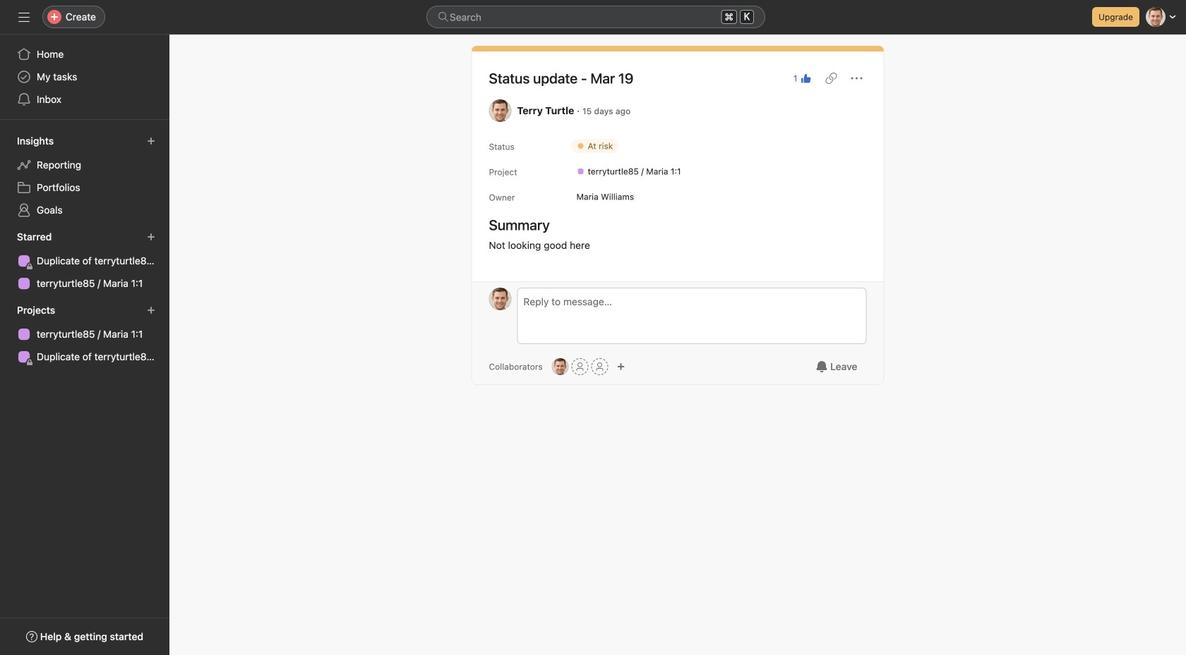 Task type: describe. For each thing, give the bounding box(es) containing it.
add or remove collaborators image
[[552, 359, 569, 376]]

add items to starred image
[[147, 233, 155, 241]]

copy link image
[[826, 73, 837, 84]]

insights element
[[0, 128, 169, 225]]

new project or portfolio image
[[147, 306, 155, 315]]

1 like. you liked this task image
[[800, 73, 812, 84]]

more actions image
[[851, 73, 862, 84]]



Task type: locate. For each thing, give the bounding box(es) containing it.
open user profile image
[[489, 288, 512, 311]]

global element
[[0, 35, 169, 119]]

starred element
[[0, 225, 169, 298]]

hide sidebar image
[[18, 11, 30, 23]]

None field
[[426, 6, 765, 28]]

projects element
[[0, 298, 169, 371]]

add or remove collaborators image
[[617, 363, 625, 371]]

new insights image
[[147, 137, 155, 145]]

Search tasks, projects, and more text field
[[426, 6, 765, 28]]



Task type: vqa. For each thing, say whether or not it's contained in the screenshot.
Open User Profile image
yes



